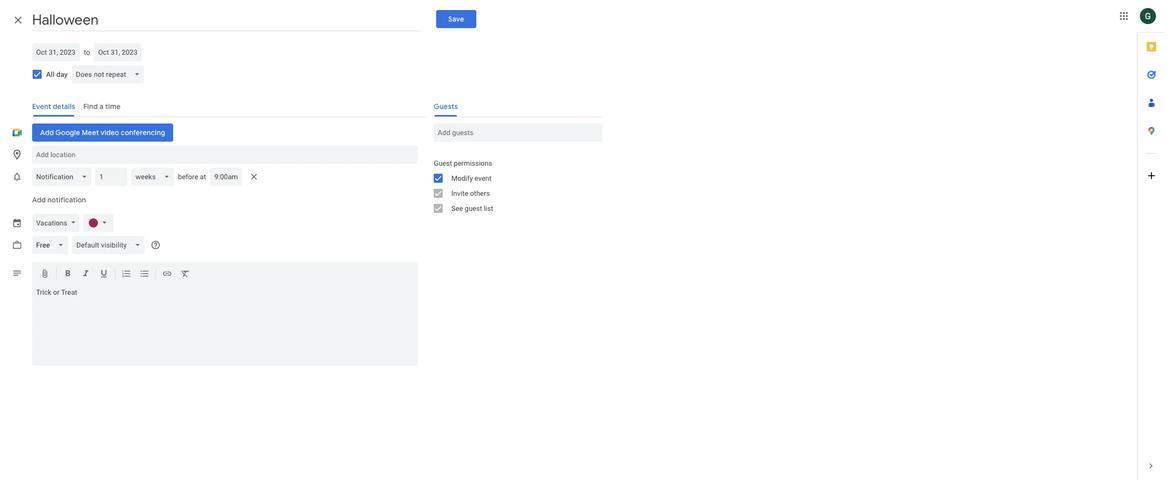 Task type: describe. For each thing, give the bounding box(es) containing it.
all
[[46, 70, 55, 78]]

add
[[32, 195, 46, 204]]

guest permissions
[[434, 159, 493, 167]]

save button
[[436, 10, 476, 28]]

formatting options toolbar
[[32, 262, 418, 286]]

modify event
[[452, 174, 492, 182]]

list
[[484, 204, 494, 212]]

day
[[56, 70, 68, 78]]

before at
[[178, 173, 206, 181]]

guest
[[434, 159, 452, 167]]

trick
[[36, 288, 51, 296]]

End date text field
[[98, 46, 138, 58]]

1 week before at 9am element
[[32, 166, 262, 188]]

remove formatting image
[[180, 269, 190, 280]]

vacations
[[36, 219, 67, 227]]

or
[[53, 288, 60, 296]]

Guests text field
[[438, 124, 599, 142]]

invite others
[[452, 189, 490, 197]]

permissions
[[454, 159, 493, 167]]

italic image
[[81, 269, 91, 280]]

notification
[[47, 195, 86, 204]]

to
[[84, 48, 90, 56]]

at
[[200, 173, 206, 181]]



Task type: locate. For each thing, give the bounding box(es) containing it.
all day
[[46, 70, 68, 78]]

others
[[470, 189, 490, 197]]

treat
[[61, 288, 77, 296]]

invite
[[452, 189, 469, 197]]

event
[[475, 174, 492, 182]]

underline image
[[99, 269, 109, 280]]

Weeks in advance for notification number field
[[100, 168, 124, 186]]

group
[[426, 156, 603, 216]]

add notification
[[32, 195, 86, 204]]

save
[[448, 15, 464, 24]]

bulleted list image
[[140, 269, 150, 280]]

add notification button
[[28, 188, 90, 212]]

None field
[[72, 65, 148, 83], [32, 168, 96, 186], [132, 168, 178, 186], [32, 236, 72, 254], [72, 236, 149, 254], [72, 65, 148, 83], [32, 168, 96, 186], [132, 168, 178, 186], [32, 236, 72, 254], [72, 236, 149, 254]]

before
[[178, 173, 198, 181]]

trick or treat
[[36, 288, 77, 296]]

bold image
[[63, 269, 73, 280]]

guest
[[465, 204, 482, 212]]

Title text field
[[32, 9, 420, 31]]

see
[[452, 204, 463, 212]]

tab list
[[1138, 33, 1166, 452]]

see guest list
[[452, 204, 494, 212]]

numbered list image
[[122, 269, 132, 280]]

Start date text field
[[36, 46, 76, 58]]

Description text field
[[32, 288, 418, 364]]

Location text field
[[36, 146, 414, 164]]

group containing guest permissions
[[426, 156, 603, 216]]

insert link image
[[162, 269, 172, 280]]

modify
[[452, 174, 473, 182]]

Time of day text field
[[214, 172, 238, 182]]



Task type: vqa. For each thing, say whether or not it's contained in the screenshot.
See on the left of the page
yes



